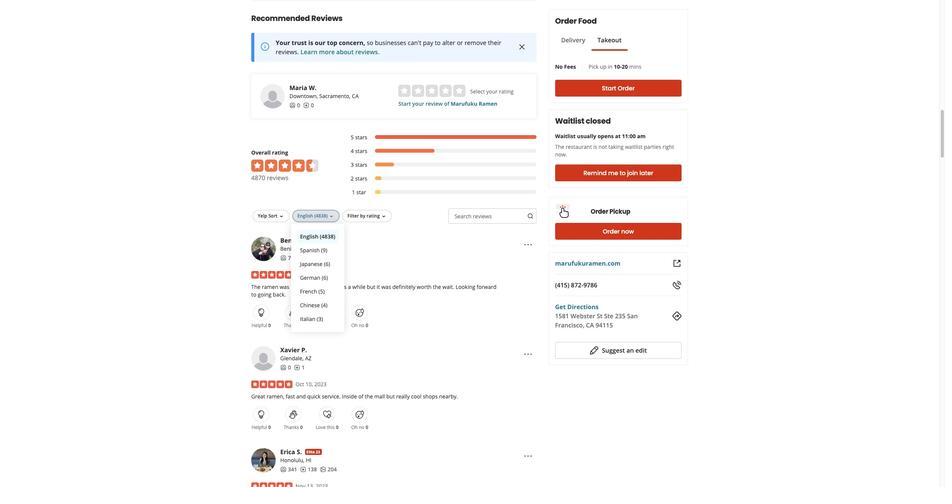 Task type: describe. For each thing, give the bounding box(es) containing it.
ben
[[280, 236, 292, 245]]

24 pencil v2 image
[[590, 346, 599, 355]]

reviews. inside so businesses can't pay to alter or remove their reviews.
[[276, 48, 299, 56]]

start for start order
[[602, 84, 616, 93]]

now
[[621, 227, 634, 236]]

french (5)
[[300, 288, 325, 295]]

looking
[[456, 283, 475, 291]]

16 review v2 image for maria
[[303, 102, 309, 108]]

this for love this
[[327, 322, 335, 329]]

16 chevron down v2 image for filter by rating
[[381, 213, 387, 220]]

(9)
[[321, 247, 327, 254]]

german (6)
[[300, 274, 328, 281]]

alter
[[442, 39, 455, 47]]

16 review v2 image for xavier
[[294, 365, 300, 371]]

ramen
[[479, 100, 498, 107]]

definitely
[[393, 283, 416, 291]]

suggest an edit button
[[555, 342, 682, 359]]

15,
[[306, 271, 313, 278]]

maria w. link
[[290, 84, 317, 92]]

235
[[615, 312, 626, 320]]

no fees
[[555, 63, 576, 70]]

rating for select your rating
[[499, 88, 514, 95]]

really
[[396, 393, 410, 400]]

no
[[555, 63, 563, 70]]

5 star rating image for ben
[[251, 271, 293, 279]]

4 stars
[[351, 147, 367, 155]]

english for english (4838) dropdown button
[[297, 213, 313, 219]]

16 review v2 image for erica s.
[[300, 467, 306, 473]]

(0 reactions) element down the ramen was amazing. the wait was a while but it was definitely  worth the wait.  looking forward to going back.
[[366, 322, 368, 329]]

concern,
[[339, 39, 365, 47]]

english (4838) button
[[297, 230, 339, 244]]

1581
[[555, 312, 569, 320]]

xavier p. link
[[280, 346, 307, 354]]

5
[[351, 134, 354, 141]]

pick
[[589, 63, 599, 70]]

24 external link v2 image
[[673, 259, 682, 268]]

marufukuramen.com
[[555, 259, 621, 268]]

the inside the ramen was amazing. the wait was a while but it was definitely  worth the wait.  looking forward to going back.
[[433, 283, 441, 291]]

going
[[258, 291, 272, 298]]

24 info v2 image
[[260, 42, 270, 51]]

pick up in 10-20 mins
[[589, 63, 642, 70]]

0 horizontal spatial of
[[358, 393, 363, 400]]

3 was from the left
[[381, 283, 391, 291]]

get directions 1581 webster st ste 235 san francisco, ca 94115
[[555, 303, 638, 330]]

4
[[351, 147, 354, 155]]

this for love this 0
[[327, 424, 335, 431]]

mall
[[374, 393, 385, 400]]

menu image for p.
[[524, 350, 533, 359]]

am
[[637, 133, 646, 140]]

filter reviews by 5 stars rating element
[[343, 134, 537, 141]]

3 menu image from the top
[[524, 452, 533, 461]]

1 horizontal spatial the
[[315, 283, 324, 291]]

honolulu,
[[280, 457, 305, 464]]

st
[[597, 312, 603, 320]]

marufuku
[[451, 100, 477, 107]]

(415) 872-9786
[[555, 281, 598, 290]]

spanish (9) button
[[297, 244, 339, 257]]

3 stars
[[351, 161, 367, 168]]

remind me to join later
[[584, 169, 653, 177]]

search reviews
[[455, 213, 492, 220]]

16 photos v2 image
[[320, 467, 326, 473]]

filter
[[348, 213, 359, 219]]

directions
[[568, 303, 599, 311]]

2 reviews. from the left
[[355, 48, 380, 56]]

photo of maria w. image
[[260, 84, 285, 108]]

english (4838) button
[[292, 210, 340, 222]]

p.
[[301, 346, 307, 354]]

while
[[352, 283, 366, 291]]

star
[[357, 189, 366, 196]]

up
[[600, 63, 607, 70]]

to inside so businesses can't pay to alter or remove their reviews.
[[435, 39, 441, 47]]

s.
[[297, 448, 302, 456]]

closed
[[586, 116, 611, 126]]

but inside the ramen was amazing. the wait was a while but it was definitely  worth the wait.  looking forward to going back.
[[367, 283, 375, 291]]

oh for xavier p.
[[351, 424, 358, 431]]

pickup
[[610, 207, 631, 216]]

16 friends v2 image for xavier
[[280, 365, 286, 371]]

2023 for h.
[[314, 271, 327, 278]]

reviews
[[311, 13, 343, 24]]

  text field inside recommended reviews element
[[449, 208, 537, 224]]

tab list containing delivery
[[555, 36, 628, 51]]

french
[[300, 288, 317, 295]]

ramen,
[[267, 393, 284, 400]]

thanks for xavier
[[284, 424, 299, 431]]

photo of xavier p. image
[[251, 346, 276, 371]]

order for order pickup
[[591, 207, 608, 216]]

3 5 star rating image from the top
[[251, 483, 293, 487]]

2 stars
[[351, 175, 367, 182]]

helpful 0 for xavier p.
[[252, 424, 271, 431]]

2023 for p.
[[314, 381, 327, 388]]

pay
[[423, 39, 433, 47]]

16 chevron down v2 image
[[329, 213, 335, 220]]

order for order now
[[603, 227, 620, 236]]

maria
[[290, 84, 307, 92]]

stars for 4 stars
[[355, 147, 367, 155]]

2 vertical spatial 16 friends v2 image
[[280, 467, 286, 473]]

english (4838) for english (4838) dropdown button
[[297, 213, 328, 219]]

(no rating) image
[[399, 85, 466, 97]]

your for start
[[412, 100, 424, 107]]

italian (3) button
[[297, 312, 339, 326]]

4.5 star rating image
[[251, 160, 319, 172]]

or
[[457, 39, 463, 47]]

16 friends v2 image for maria
[[290, 102, 296, 108]]

(0 reactions) element left (3)
[[300, 322, 303, 329]]

photos element
[[320, 466, 337, 474]]

spanish
[[300, 247, 320, 254]]

your for select
[[486, 88, 498, 95]]

yelp sort button
[[253, 210, 289, 222]]

1 inside filter reviews by 1 star rating element
[[352, 189, 355, 196]]

thanks 0 for xavier
[[284, 424, 303, 431]]

and
[[296, 393, 306, 400]]

3
[[351, 161, 354, 168]]

0 vertical spatial of
[[444, 100, 449, 107]]

so businesses can't pay to alter or remove their reviews.
[[276, 39, 502, 56]]

parties
[[644, 143, 661, 150]]

chinese (4)
[[300, 302, 328, 309]]

1 for ben h.
[[305, 254, 308, 262]]

filter by rating button
[[343, 210, 392, 222]]

rating for filter by rating
[[367, 213, 380, 219]]

1 vertical spatial but
[[386, 393, 395, 400]]

businesses
[[375, 39, 406, 47]]

4870 reviews
[[251, 174, 289, 182]]

waitlist
[[625, 143, 643, 150]]

great ramen, fast and quick service. inside of the mall but really cool shops nearby.
[[251, 393, 458, 400]]

reviews element containing 138
[[300, 466, 317, 474]]

trust
[[292, 39, 307, 47]]

select your rating
[[470, 88, 514, 95]]

waitlist for waitlist closed
[[555, 116, 584, 126]]

chinese (4) button
[[297, 299, 339, 312]]

w.
[[309, 84, 317, 92]]

75
[[288, 254, 294, 262]]

hi
[[306, 457, 311, 464]]

4870
[[251, 174, 265, 182]]

1 star
[[352, 189, 366, 196]]

sacramento,
[[319, 92, 351, 100]]

by
[[360, 213, 366, 219]]

chinese
[[300, 302, 320, 309]]

24 phone v2 image
[[673, 281, 682, 290]]

friends element for xavier
[[280, 364, 291, 372]]

oh no 0 for ben h.
[[351, 322, 368, 329]]

me
[[608, 169, 618, 177]]

in
[[608, 63, 613, 70]]

photo of erica s. image
[[251, 448, 276, 473]]

close image
[[517, 42, 527, 52]]

is inside info alert
[[308, 39, 313, 47]]

service.
[[322, 393, 341, 400]]

german (6) button
[[297, 271, 339, 285]]

marufukuramen.com link
[[555, 259, 621, 268]]



Task type: vqa. For each thing, say whether or not it's contained in the screenshot.
Google
no



Task type: locate. For each thing, give the bounding box(es) containing it.
delivery
[[561, 36, 585, 44]]

quick
[[307, 393, 321, 400]]

0 vertical spatial your
[[486, 88, 498, 95]]

2 menu image from the top
[[524, 350, 533, 359]]

1 down glendale,
[[302, 364, 305, 371]]

2 this from the top
[[327, 424, 335, 431]]

english (4838) left 16 chevron down v2 icon
[[297, 213, 328, 219]]

(6) for german (6)
[[322, 274, 328, 281]]

the left mall
[[365, 393, 373, 400]]

stars for 2 stars
[[355, 175, 367, 182]]

reviews right search
[[473, 213, 492, 220]]

None radio
[[399, 85, 411, 97], [426, 85, 438, 97], [399, 85, 411, 97], [426, 85, 438, 97]]

(4838) for english (4838) button
[[320, 233, 335, 240]]

138
[[308, 466, 317, 473]]

0 vertical spatial rating
[[499, 88, 514, 95]]

(415)
[[555, 281, 570, 290]]

1 reviews. from the left
[[276, 48, 299, 56]]

2 16 chevron down v2 image from the left
[[381, 213, 387, 220]]

1 5 star rating image from the top
[[251, 271, 293, 279]]

select
[[470, 88, 485, 95]]

1 oct from the top
[[296, 271, 304, 278]]

(0 reactions) element down great ramen, fast and quick service. inside of the mall but really cool shops nearby.
[[366, 424, 368, 431]]

oh right love this 'button'
[[351, 322, 358, 329]]

your up ramen
[[486, 88, 498, 95]]

1 vertical spatial (6)
[[322, 274, 328, 281]]

16 friends v2 image down downtown,
[[290, 102, 296, 108]]

filter reviews by 4 stars rating element
[[343, 147, 537, 155]]

1 oh no 0 from the top
[[351, 322, 368, 329]]

the left wait.
[[433, 283, 441, 291]]

waitlist up restaurant
[[555, 133, 576, 140]]

helpful 0 down great
[[252, 424, 271, 431]]

fast
[[286, 393, 295, 400]]

recommended reviews element
[[227, 0, 561, 487]]

later
[[640, 169, 653, 177]]

helpful down going
[[252, 322, 267, 329]]

this inside 'button'
[[327, 322, 335, 329]]

thanks 0
[[284, 322, 303, 329], [284, 424, 303, 431]]

stars right 2
[[355, 175, 367, 182]]

0 vertical spatial oh no 0
[[351, 322, 368, 329]]

2 oct from the top
[[296, 381, 304, 388]]

english up english (4838) button
[[297, 213, 313, 219]]

1 vertical spatial menu image
[[524, 350, 533, 359]]

helpful 0 for ben h.
[[252, 322, 271, 329]]

our
[[315, 39, 326, 47]]

(6) down (9)
[[324, 260, 330, 268]]

1 thanks from the top
[[284, 322, 299, 329]]

0 vertical spatial but
[[367, 283, 375, 291]]

1 horizontal spatial reviews.
[[355, 48, 380, 56]]

5 star rating image
[[251, 271, 293, 279], [251, 381, 293, 388], [251, 483, 293, 487]]

love inside 'button'
[[316, 322, 326, 329]]

2 vertical spatial to
[[251, 291, 256, 298]]

872-
[[571, 281, 584, 290]]

order down 20
[[618, 84, 635, 93]]

0 vertical spatial english (4838)
[[297, 213, 328, 219]]

2 thanks 0 from the top
[[284, 424, 303, 431]]

restaurant
[[566, 143, 592, 150]]

oct left 15,
[[296, 271, 304, 278]]

stars for 3 stars
[[355, 161, 367, 168]]

order left pickup
[[591, 207, 608, 216]]

0 vertical spatial (6)
[[324, 260, 330, 268]]

0 horizontal spatial rating
[[272, 149, 288, 156]]

0 vertical spatial 16 review v2 image
[[303, 102, 309, 108]]

2 helpful 0 from the top
[[252, 424, 271, 431]]

it
[[377, 283, 380, 291]]

photo of ben h. image
[[251, 237, 276, 261]]

stars for 5 stars
[[355, 134, 367, 141]]

start your review of marufuku ramen
[[399, 100, 498, 107]]

yelp sort
[[258, 213, 278, 219]]

order inside button
[[618, 84, 635, 93]]

1 horizontal spatial 16 review v2 image
[[303, 102, 309, 108]]

0 horizontal spatial the
[[365, 393, 373, 400]]

order for order food
[[555, 16, 577, 26]]

food
[[578, 16, 597, 26]]

elite 23 link
[[305, 449, 322, 455]]

1 vertical spatial is
[[593, 143, 597, 150]]

0 horizontal spatial your
[[412, 100, 424, 107]]

friends element down downtown,
[[290, 102, 300, 109]]

20
[[622, 63, 628, 70]]

1 vertical spatial 2023
[[314, 381, 327, 388]]

1 vertical spatial oh
[[351, 424, 358, 431]]

1 vertical spatial this
[[327, 424, 335, 431]]

16 review v2 image for ben h.
[[297, 255, 303, 261]]

is left "our"
[[308, 39, 313, 47]]

start inside recommended reviews element
[[399, 100, 411, 107]]

2 horizontal spatial rating
[[499, 88, 514, 95]]

0 horizontal spatial was
[[280, 283, 289, 291]]

2 horizontal spatial ca
[[586, 321, 594, 330]]

oh right love this 0
[[351, 424, 358, 431]]

2 vertical spatial rating
[[367, 213, 380, 219]]

webster
[[571, 312, 595, 320]]

None radio
[[412, 85, 424, 97], [440, 85, 452, 97], [454, 85, 466, 97], [412, 85, 424, 97], [440, 85, 452, 97], [454, 85, 466, 97]]

this down service.
[[327, 424, 335, 431]]

1 helpful from the top
[[252, 322, 267, 329]]

order up delivery
[[555, 16, 577, 26]]

reviews element containing 0
[[303, 102, 314, 109]]

oh for ben h.
[[351, 322, 358, 329]]

start
[[602, 84, 616, 93], [399, 100, 411, 107]]

the
[[433, 283, 441, 291], [365, 393, 373, 400]]

16 chevron down v2 image right sort
[[278, 213, 284, 220]]

16 chevron down v2 image for yelp sort
[[278, 213, 284, 220]]

2 vertical spatial 5 star rating image
[[251, 483, 293, 487]]

forward
[[477, 283, 497, 291]]

start inside button
[[602, 84, 616, 93]]

(4838) inside button
[[320, 233, 335, 240]]

start left review
[[399, 100, 411, 107]]

1 horizontal spatial is
[[593, 143, 597, 150]]

oct 10, 2023
[[296, 381, 327, 388]]

about
[[336, 48, 354, 56]]

16 chevron down v2 image inside yelp sort "dropdown button"
[[278, 213, 284, 220]]

2 helpful from the top
[[252, 424, 267, 431]]

1 horizontal spatial start
[[602, 84, 616, 93]]

2 stars from the top
[[355, 147, 367, 155]]

waitlist up usually
[[555, 116, 584, 126]]

1 menu image from the top
[[524, 240, 533, 249]]

thanks for ben
[[284, 322, 299, 329]]

rating right by
[[367, 213, 380, 219]]

can't
[[408, 39, 422, 47]]

but right mall
[[386, 393, 395, 400]]

overall
[[251, 149, 271, 156]]

0 vertical spatial 5 star rating image
[[251, 271, 293, 279]]

to inside remind me to join later button
[[620, 169, 626, 177]]

reviews element for h.
[[297, 254, 308, 262]]

1 vertical spatial 5 star rating image
[[251, 381, 293, 388]]

tab list
[[555, 36, 628, 51]]

16 friends v2 image down glendale,
[[280, 365, 286, 371]]

takeout
[[598, 36, 622, 44]]

thanks 0 up the xavier p. link
[[284, 322, 303, 329]]

rating up 4.5 star rating image
[[272, 149, 288, 156]]

of
[[444, 100, 449, 107], [358, 393, 363, 400]]

0 vertical spatial 2023
[[314, 271, 327, 278]]

0 horizontal spatial but
[[367, 283, 375, 291]]

ca inside ben h. benicia, ca
[[301, 245, 308, 252]]

0 vertical spatial oh
[[351, 322, 358, 329]]

0 vertical spatial is
[[308, 39, 313, 47]]

1 vertical spatial oct
[[296, 381, 304, 388]]

filter reviews by 2 stars rating element
[[343, 175, 537, 183]]

(4838) for english (4838) dropdown button
[[314, 213, 328, 219]]

the down german (6)
[[315, 283, 324, 291]]

ca inside get directions 1581 webster st ste 235 san francisco, ca 94115
[[586, 321, 594, 330]]

love this 0
[[316, 424, 339, 431]]

0 vertical spatial menu image
[[524, 240, 533, 249]]

order left the now
[[603, 227, 620, 236]]

16 chevron down v2 image
[[278, 213, 284, 220], [381, 213, 387, 220]]

0 vertical spatial ca
[[352, 92, 359, 100]]

start order
[[602, 84, 635, 93]]

0 horizontal spatial is
[[308, 39, 313, 47]]

reviews element for p.
[[294, 364, 305, 372]]

oh
[[351, 322, 358, 329], [351, 424, 358, 431]]

5 star rating image for xavier
[[251, 381, 293, 388]]

rating element
[[399, 85, 466, 97]]

helpful down great
[[252, 424, 267, 431]]

1 helpful 0 from the top
[[252, 322, 271, 329]]

reviews element down downtown,
[[303, 102, 314, 109]]

mins
[[629, 63, 642, 70]]

0 vertical spatial reviews
[[267, 174, 289, 182]]

204
[[328, 466, 337, 473]]

reviews. down so
[[355, 48, 380, 56]]

1 vertical spatial helpful
[[252, 424, 267, 431]]

waitlist inside waitlist usually opens at 11:00 am the restaurant is not taking waitlist parties right now.
[[555, 133, 576, 140]]

to right pay
[[435, 39, 441, 47]]

0 horizontal spatial reviews.
[[276, 48, 299, 56]]

1 vertical spatial ca
[[301, 245, 308, 252]]

waitlist for waitlist usually opens at 11:00 am the restaurant is not taking waitlist parties right now.
[[555, 133, 576, 140]]

wait.
[[443, 283, 454, 291]]

0 horizontal spatial 16 chevron down v2 image
[[278, 213, 284, 220]]

friends element
[[290, 102, 300, 109], [280, 254, 294, 262], [280, 364, 291, 372], [280, 466, 297, 474]]

1 vertical spatial 16 review v2 image
[[294, 365, 300, 371]]

16 chevron down v2 image right the "filter by rating"
[[381, 213, 387, 220]]

1 horizontal spatial but
[[386, 393, 395, 400]]

search
[[455, 213, 472, 220]]

english (4838) inside english (4838) button
[[300, 233, 335, 240]]

0 horizontal spatial 16 review v2 image
[[294, 365, 300, 371]]

1 horizontal spatial was
[[337, 283, 347, 291]]

16 review v2 image down downtown,
[[303, 102, 309, 108]]

(0 reactions) element down service.
[[336, 424, 339, 431]]

thanks left italian
[[284, 322, 299, 329]]

reviews for search reviews
[[473, 213, 492, 220]]

1 vertical spatial the
[[365, 393, 373, 400]]

0 vertical spatial love
[[316, 322, 326, 329]]

0 vertical spatial thanks 0
[[284, 322, 303, 329]]

(6) for japanese (6)
[[324, 260, 330, 268]]

an
[[627, 346, 634, 355]]

1 vertical spatial helpful 0
[[252, 424, 271, 431]]

no right love this 'button'
[[359, 322, 365, 329]]

suggest
[[602, 346, 625, 355]]

(4838) left 16 chevron down v2 icon
[[314, 213, 328, 219]]

english (4838) for english (4838) button
[[300, 233, 335, 240]]

reviews element down hi at the left bottom
[[300, 466, 317, 474]]

2 was from the left
[[337, 283, 347, 291]]

1 vertical spatial your
[[412, 100, 424, 107]]

1 vertical spatial 1
[[305, 254, 308, 262]]

2 waitlist from the top
[[555, 133, 576, 140]]

1 down spanish
[[305, 254, 308, 262]]

menu image for h.
[[524, 240, 533, 249]]

ramen
[[262, 283, 278, 291]]

1 left star
[[352, 189, 355, 196]]

order food
[[555, 16, 597, 26]]

elite
[[307, 450, 315, 455]]

oh no 0 down great ramen, fast and quick service. inside of the mall but really cool shops nearby.
[[351, 424, 368, 431]]

oct for p.
[[296, 381, 304, 388]]

0 vertical spatial no
[[359, 322, 365, 329]]

(4)
[[321, 302, 328, 309]]

review
[[426, 100, 443, 107]]

xavier
[[280, 346, 300, 354]]

16 friends v2 image left 341
[[280, 467, 286, 473]]

1 vertical spatial thanks 0
[[284, 424, 303, 431]]

the up now.
[[555, 143, 564, 150]]

0 horizontal spatial ca
[[301, 245, 308, 252]]

1 vertical spatial 16 review v2 image
[[300, 467, 306, 473]]

rating right select
[[499, 88, 514, 95]]

1 stars from the top
[[355, 134, 367, 141]]

1 vertical spatial reviews
[[473, 213, 492, 220]]

english (4838) inside english (4838) dropdown button
[[297, 213, 328, 219]]

2 no from the top
[[359, 424, 365, 431]]

helpful for ben h.
[[252, 322, 267, 329]]

info alert
[[251, 33, 537, 62]]

1 horizontal spatial ca
[[352, 92, 359, 100]]

helpful for xavier p.
[[252, 424, 267, 431]]

to left going
[[251, 291, 256, 298]]

1 vertical spatial love
[[316, 424, 326, 431]]

filter by rating
[[348, 213, 380, 219]]

3 stars from the top
[[355, 161, 367, 168]]

at
[[615, 133, 621, 140]]

reviews. down the your
[[276, 48, 299, 56]]

0 vertical spatial to
[[435, 39, 441, 47]]

stars right 5
[[355, 134, 367, 141]]

of right 'inside'
[[358, 393, 363, 400]]

(0 reactions) element up s.
[[300, 424, 303, 431]]

wait
[[325, 283, 336, 291]]

0 vertical spatial helpful
[[252, 322, 267, 329]]

reviews element for w.
[[303, 102, 314, 109]]

1 horizontal spatial rating
[[367, 213, 380, 219]]

menu image
[[524, 240, 533, 249], [524, 350, 533, 359], [524, 452, 533, 461]]

of right review
[[444, 100, 449, 107]]

0 vertical spatial waitlist
[[555, 116, 584, 126]]

0 vertical spatial english
[[297, 213, 313, 219]]

friends element down honolulu,
[[280, 466, 297, 474]]

2 thanks from the top
[[284, 424, 299, 431]]

english right h.
[[300, 233, 318, 240]]

waitlist usually opens at 11:00 am the restaurant is not taking waitlist parties right now.
[[555, 133, 674, 158]]

16 review v2 image
[[303, 102, 309, 108], [294, 365, 300, 371]]

reviews for 4870 reviews
[[267, 174, 289, 182]]

was right it
[[381, 283, 391, 291]]

2 horizontal spatial to
[[620, 169, 626, 177]]

no for p.
[[359, 424, 365, 431]]

0 vertical spatial (4838)
[[314, 213, 328, 219]]

(6) up wait
[[322, 274, 328, 281]]

2 love from the top
[[316, 424, 326, 431]]

1 no from the top
[[359, 322, 365, 329]]

1 vertical spatial to
[[620, 169, 626, 177]]

friends element containing 341
[[280, 466, 297, 474]]

oct for h.
[[296, 271, 304, 278]]

italian
[[300, 315, 315, 323]]

  text field
[[449, 208, 537, 224]]

reviews element down spanish
[[297, 254, 308, 262]]

stars right 4
[[355, 147, 367, 155]]

is inside waitlist usually opens at 11:00 am the restaurant is not taking waitlist parties right now.
[[593, 143, 597, 150]]

1 horizontal spatial of
[[444, 100, 449, 107]]

thanks 0 up 'erica s.' link
[[284, 424, 303, 431]]

erica
[[280, 448, 295, 456]]

5 star rating image up ramen,
[[251, 381, 293, 388]]

1 2023 from the top
[[314, 271, 327, 278]]

was left a
[[337, 283, 347, 291]]

your left review
[[412, 100, 424, 107]]

their
[[488, 39, 502, 47]]

maria w. downtown, sacramento, ca
[[290, 84, 359, 100]]

friends element down benicia, at bottom left
[[280, 254, 294, 262]]

reviews down 4.5 star rating image
[[267, 174, 289, 182]]

0 vertical spatial oct
[[296, 271, 304, 278]]

to right me
[[620, 169, 626, 177]]

reviews element
[[303, 102, 314, 109], [297, 254, 308, 262], [294, 364, 305, 372], [300, 466, 317, 474]]

16 review v2 image left the 138
[[300, 467, 306, 473]]

1 vertical spatial start
[[399, 100, 411, 107]]

german
[[300, 274, 320, 281]]

filter reviews by 3 stars rating element
[[343, 161, 537, 169]]

16 review v2 image right 75 on the left
[[297, 255, 303, 261]]

1 horizontal spatial your
[[486, 88, 498, 95]]

great
[[251, 393, 265, 400]]

1 vertical spatial english
[[300, 233, 318, 240]]

thanks up 'erica s.' link
[[284, 424, 299, 431]]

back.
[[273, 291, 286, 298]]

join
[[627, 169, 638, 177]]

this right (3)
[[327, 322, 335, 329]]

0 horizontal spatial start
[[399, 100, 411, 107]]

order now link
[[555, 223, 682, 240]]

16 review v2 image
[[297, 255, 303, 261], [300, 467, 306, 473]]

(0 reactions) element down ramen,
[[268, 424, 271, 431]]

but
[[367, 283, 375, 291], [386, 393, 395, 400]]

1 vertical spatial english (4838)
[[300, 233, 335, 240]]

1 oh from the top
[[351, 322, 358, 329]]

16 friends v2 image
[[290, 102, 296, 108], [280, 365, 286, 371], [280, 467, 286, 473]]

search image
[[527, 213, 533, 219]]

friends element for ben
[[280, 254, 294, 262]]

1 vertical spatial no
[[359, 424, 365, 431]]

your trust is our top concern,
[[276, 39, 365, 47]]

94115
[[596, 321, 613, 330]]

helpful 0 down going
[[252, 322, 271, 329]]

reviews element down glendale,
[[294, 364, 305, 372]]

thanks 0 for ben
[[284, 322, 303, 329]]

oh no 0 for xavier p.
[[351, 424, 368, 431]]

is left the not
[[593, 143, 597, 150]]

1 16 chevron down v2 image from the left
[[278, 213, 284, 220]]

2 2023 from the top
[[314, 381, 327, 388]]

1 was from the left
[[280, 283, 289, 291]]

1 vertical spatial (4838)
[[320, 233, 335, 240]]

was up back.
[[280, 283, 289, 291]]

friends element for maria
[[290, 102, 300, 109]]

0 vertical spatial 1
[[352, 189, 355, 196]]

the inside waitlist usually opens at 11:00 am the restaurant is not taking waitlist parties right now.
[[555, 143, 564, 150]]

no down great ramen, fast and quick service. inside of the mall but really cool shops nearby.
[[359, 424, 365, 431]]

1 vertical spatial rating
[[272, 149, 288, 156]]

5 star rating image down 341
[[251, 483, 293, 487]]

this
[[327, 322, 335, 329], [327, 424, 335, 431]]

2 vertical spatial menu image
[[524, 452, 533, 461]]

stars inside 'element'
[[355, 134, 367, 141]]

start for start your review of marufuku ramen
[[399, 100, 411, 107]]

5 star rating image up ramen
[[251, 271, 293, 279]]

2 vertical spatial 1
[[302, 364, 305, 371]]

to inside the ramen was amazing. the wait was a while but it was definitely  worth the wait.  looking forward to going back.
[[251, 291, 256, 298]]

1 waitlist from the top
[[555, 116, 584, 126]]

1 vertical spatial oh no 0
[[351, 424, 368, 431]]

0 vertical spatial thanks
[[284, 322, 299, 329]]

2 oh from the top
[[351, 424, 358, 431]]

edit
[[636, 346, 647, 355]]

4 stars from the top
[[355, 175, 367, 182]]

1 horizontal spatial to
[[435, 39, 441, 47]]

english (4838) up spanish (9) button
[[300, 233, 335, 240]]

love for love this
[[316, 322, 326, 329]]

16 chevron down v2 image inside filter by rating 'popup button'
[[381, 213, 387, 220]]

16 friends v2 image
[[280, 255, 286, 261]]

1 horizontal spatial reviews
[[473, 213, 492, 220]]

0
[[297, 102, 300, 109], [311, 102, 314, 109], [268, 322, 271, 329], [300, 322, 303, 329], [366, 322, 368, 329], [288, 364, 291, 371], [268, 424, 271, 431], [300, 424, 303, 431], [336, 424, 339, 431], [366, 424, 368, 431]]

1 horizontal spatial 16 chevron down v2 image
[[381, 213, 387, 220]]

2 5 star rating image from the top
[[251, 381, 293, 388]]

1 this from the top
[[327, 322, 335, 329]]

spanish (9)
[[300, 247, 327, 254]]

1 love from the top
[[316, 322, 326, 329]]

2 horizontal spatial the
[[555, 143, 564, 150]]

rating inside 'popup button'
[[367, 213, 380, 219]]

was
[[280, 283, 289, 291], [337, 283, 347, 291], [381, 283, 391, 291]]

english inside dropdown button
[[297, 213, 313, 219]]

stars right 3
[[355, 161, 367, 168]]

(0 reactions) element
[[268, 322, 271, 329], [300, 322, 303, 329], [366, 322, 368, 329], [268, 424, 271, 431], [300, 424, 303, 431], [336, 424, 339, 431], [366, 424, 368, 431]]

2 horizontal spatial was
[[381, 283, 391, 291]]

oh no 0 right love this 'button'
[[351, 322, 368, 329]]

oct left 10,
[[296, 381, 304, 388]]

0 horizontal spatial the
[[251, 283, 261, 291]]

no for h.
[[359, 322, 365, 329]]

24 directions v2 image
[[673, 312, 682, 321]]

(4838) inside dropdown button
[[314, 213, 328, 219]]

oct 15, 2023
[[296, 271, 327, 278]]

2 vertical spatial ca
[[586, 321, 594, 330]]

friends element down glendale,
[[280, 364, 291, 372]]

the up going
[[251, 283, 261, 291]]

helpful 0
[[252, 322, 271, 329], [252, 424, 271, 431]]

english for english (4838) button
[[300, 233, 318, 240]]

1
[[352, 189, 355, 196], [305, 254, 308, 262], [302, 364, 305, 371]]

1 thanks 0 from the top
[[284, 322, 303, 329]]

ben h. benicia, ca
[[280, 236, 308, 252]]

az
[[305, 355, 312, 362]]

but left it
[[367, 283, 375, 291]]

0 vertical spatial start
[[602, 84, 616, 93]]

1 vertical spatial waitlist
[[555, 133, 576, 140]]

(4838) up (9)
[[320, 233, 335, 240]]

start down the in
[[602, 84, 616, 93]]

takeout tab panel
[[555, 51, 628, 54]]

remind
[[584, 169, 607, 177]]

order pickup
[[591, 207, 631, 216]]

2023
[[314, 271, 327, 278], [314, 381, 327, 388]]

0 vertical spatial helpful 0
[[252, 322, 271, 329]]

1 for xavier p.
[[302, 364, 305, 371]]

0 vertical spatial this
[[327, 322, 335, 329]]

0 horizontal spatial reviews
[[267, 174, 289, 182]]

love for love this 0
[[316, 424, 326, 431]]

0 horizontal spatial to
[[251, 291, 256, 298]]

1 horizontal spatial the
[[433, 283, 441, 291]]

(4838)
[[314, 213, 328, 219], [320, 233, 335, 240]]

(0 reactions) element down going
[[268, 322, 271, 329]]

ca inside maria w. downtown, sacramento, ca
[[352, 92, 359, 100]]

friends element containing 75
[[280, 254, 294, 262]]

yelp
[[258, 213, 267, 219]]

0 vertical spatial the
[[433, 283, 441, 291]]

english inside button
[[300, 233, 318, 240]]

start order button
[[555, 80, 682, 97]]

stars
[[355, 134, 367, 141], [355, 147, 367, 155], [355, 161, 367, 168], [355, 175, 367, 182]]

0 vertical spatial 16 review v2 image
[[297, 255, 303, 261]]

2 oh no 0 from the top
[[351, 424, 368, 431]]

filter reviews by 1 star rating element
[[343, 189, 537, 196]]

16 review v2 image down glendale,
[[294, 365, 300, 371]]



